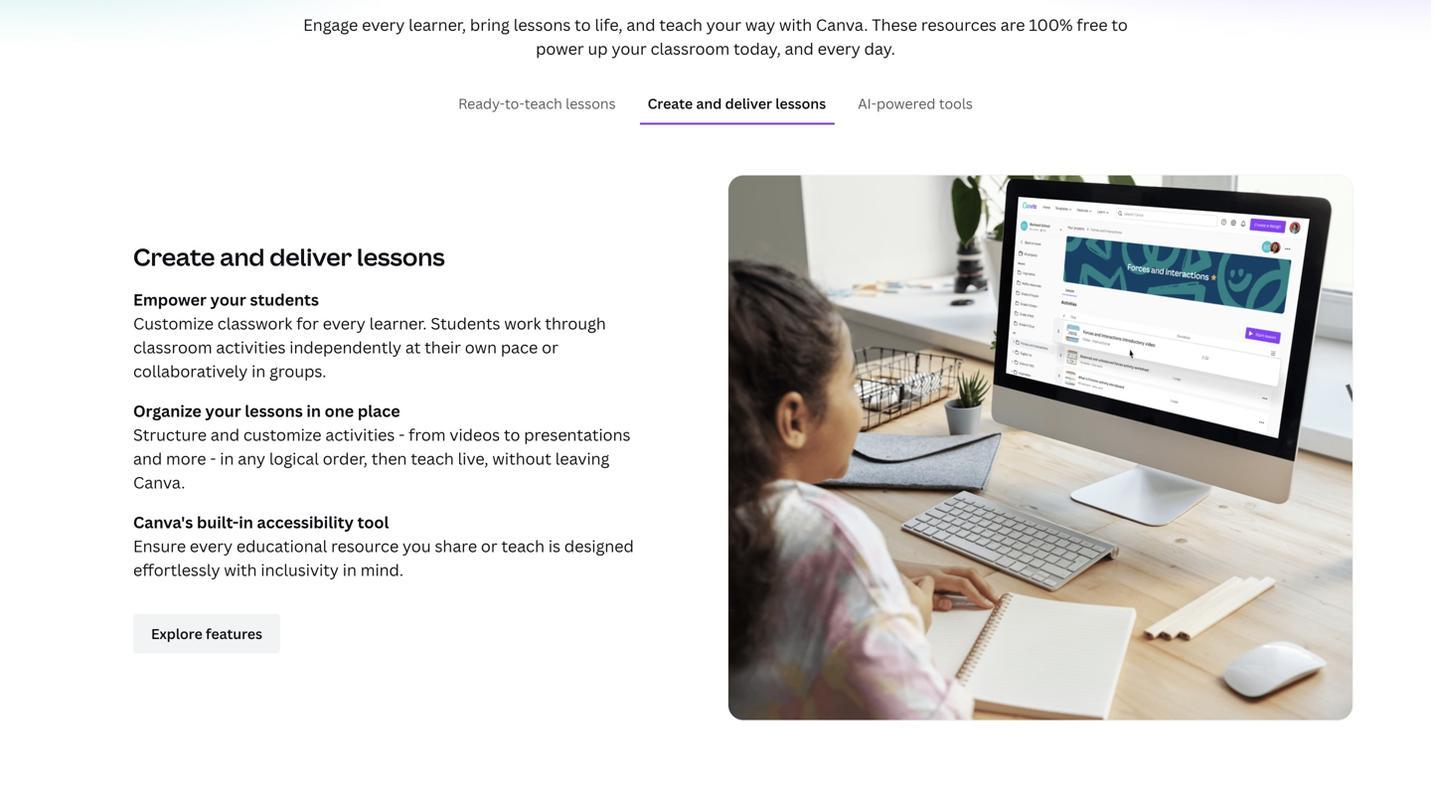 Task type: describe. For each thing, give the bounding box(es) containing it.
every inside canva's built-in accessibility tool ensure every educational resource you share or teach is designed effortlessly with inclusivity in mind.
[[190, 535, 233, 557]]

ai-
[[858, 94, 877, 113]]

to inside the organize your lessons in one place structure and customize activities - from videos to presentations and more - in any logical order, then teach live, without leaving canva.
[[504, 424, 520, 445]]

and right life,
[[627, 14, 656, 35]]

up
[[588, 38, 608, 59]]

with inside engage every learner, bring lessons to life, and teach your way with canva. these resources are 100% free to power up your classroom today, and every day.
[[779, 14, 812, 35]]

presentations
[[524, 424, 631, 445]]

tool
[[357, 511, 389, 533]]

any
[[238, 448, 265, 469]]

engage
[[303, 14, 358, 35]]

ai-powered tools
[[858, 94, 973, 113]]

1 horizontal spatial to
[[575, 14, 591, 35]]

classroom inside engage every learner, bring lessons to life, and teach your way with canva. these resources are 100% free to power up your classroom today, and every day.
[[651, 38, 730, 59]]

order,
[[323, 448, 368, 469]]

from
[[409, 424, 446, 445]]

1 horizontal spatial -
[[399, 424, 405, 445]]

to-
[[505, 94, 525, 113]]

lessons inside the organize your lessons in one place structure and customize activities - from videos to presentations and more - in any logical order, then teach live, without leaving canva.
[[245, 400, 303, 421]]

or inside empower your students customize classwork for every learner. students work through classroom activities independently at their own pace or collaboratively in groups.
[[542, 336, 558, 358]]

customize
[[133, 313, 214, 334]]

bring
[[470, 14, 510, 35]]

create and deliver lessons button
[[640, 84, 834, 123]]

life,
[[595, 14, 623, 35]]

is
[[549, 535, 561, 557]]

you
[[403, 535, 431, 557]]

classwork
[[217, 313, 292, 334]]

built-
[[197, 511, 239, 533]]

in left one
[[307, 400, 321, 421]]

every left "day."
[[818, 38, 861, 59]]

more
[[166, 448, 206, 469]]

your inside the organize your lessons in one place structure and customize activities - from videos to presentations and more - in any logical order, then teach live, without leaving canva.
[[205, 400, 241, 421]]

or inside canva's built-in accessibility tool ensure every educational resource you share or teach is designed effortlessly with inclusivity in mind.
[[481, 535, 498, 557]]

lessons left ai-
[[776, 94, 826, 113]]

in down resource on the bottom left
[[343, 559, 357, 581]]

organize
[[133, 400, 202, 421]]

accessibility
[[257, 511, 354, 533]]

structure
[[133, 424, 207, 445]]

without
[[492, 448, 552, 469]]

groups.
[[269, 360, 326, 382]]

lessons up the learner.
[[357, 241, 445, 273]]

their
[[425, 336, 461, 358]]

every inside empower your students customize classwork for every learner. students work through classroom activities independently at their own pace or collaboratively in groups.
[[323, 313, 366, 334]]

ready-to-teach lessons button
[[450, 84, 624, 123]]

one
[[325, 400, 354, 421]]

are
[[1001, 14, 1025, 35]]

in left any
[[220, 448, 234, 469]]

learner.
[[369, 313, 427, 334]]

canva. inside engage every learner, bring lessons to life, and teach your way with canva. these resources are 100% free to power up your classroom today, and every day.
[[816, 14, 868, 35]]

way
[[745, 14, 775, 35]]

100%
[[1029, 14, 1073, 35]]



Task type: locate. For each thing, give the bounding box(es) containing it.
1 vertical spatial create and deliver lessons
[[133, 241, 445, 273]]

and
[[627, 14, 656, 35], [785, 38, 814, 59], [696, 94, 722, 113], [220, 241, 265, 273], [211, 424, 240, 445], [133, 448, 162, 469]]

activities inside empower your students customize classwork for every learner. students work through classroom activities independently at their own pace or collaboratively in groups.
[[216, 336, 286, 358]]

educational
[[236, 535, 327, 557]]

teach down from
[[411, 448, 454, 469]]

work
[[504, 313, 541, 334]]

1 vertical spatial activities
[[325, 424, 395, 445]]

own
[[465, 336, 497, 358]]

canva.
[[816, 14, 868, 35], [133, 472, 185, 493]]

0 vertical spatial create
[[648, 94, 693, 113]]

organize your lessons in one place structure and customize activities - from videos to presentations and more - in any logical order, then teach live, without leaving canva.
[[133, 400, 631, 493]]

with inside canva's built-in accessibility tool ensure every educational resource you share or teach is designed effortlessly with inclusivity in mind.
[[224, 559, 257, 581]]

your down collaboratively
[[205, 400, 241, 421]]

-
[[399, 424, 405, 445], [210, 448, 216, 469]]

create
[[648, 94, 693, 113], [133, 241, 215, 273]]

create inside create and deliver lessons button
[[648, 94, 693, 113]]

1 vertical spatial or
[[481, 535, 498, 557]]

students
[[431, 313, 501, 334]]

deliver up students
[[270, 241, 352, 273]]

collaboratively
[[133, 360, 248, 382]]

powered
[[877, 94, 936, 113]]

your
[[707, 14, 742, 35], [612, 38, 647, 59], [210, 289, 246, 310], [205, 400, 241, 421]]

or
[[542, 336, 558, 358], [481, 535, 498, 557]]

and down engage every learner, bring lessons to life, and teach your way with canva. these resources are 100% free to power up your classroom today, and every day.
[[696, 94, 722, 113]]

lessons down "up"
[[566, 94, 616, 113]]

through
[[545, 313, 606, 334]]

classroom down customize
[[133, 336, 212, 358]]

lessons up customize
[[245, 400, 303, 421]]

your up classwork
[[210, 289, 246, 310]]

activities down classwork
[[216, 336, 286, 358]]

engage every learner, bring lessons to life, and teach your way with canva. these resources are 100% free to power up your classroom today, and every day.
[[303, 14, 1128, 59]]

deliver down today,
[[725, 94, 772, 113]]

your left way on the top
[[707, 14, 742, 35]]

0 vertical spatial canva.
[[816, 14, 868, 35]]

create and deliver lessons down today,
[[648, 94, 826, 113]]

in left the groups. in the left of the page
[[252, 360, 266, 382]]

1 vertical spatial canva.
[[133, 472, 185, 493]]

and inside button
[[696, 94, 722, 113]]

1 horizontal spatial activities
[[325, 424, 395, 445]]

in
[[252, 360, 266, 382], [307, 400, 321, 421], [220, 448, 234, 469], [239, 511, 253, 533], [343, 559, 357, 581]]

1 horizontal spatial create
[[648, 94, 693, 113]]

and up students
[[220, 241, 265, 273]]

1 vertical spatial deliver
[[270, 241, 352, 273]]

1 vertical spatial classroom
[[133, 336, 212, 358]]

or right share
[[481, 535, 498, 557]]

0 vertical spatial -
[[399, 424, 405, 445]]

empower your students customize classwork for every learner. students work through classroom activities independently at their own pace or collaboratively in groups.
[[133, 289, 606, 382]]

teach down power at the left top of the page
[[525, 94, 562, 113]]

then
[[372, 448, 407, 469]]

canva. up "day."
[[816, 14, 868, 35]]

canva. down more
[[133, 472, 185, 493]]

resources
[[921, 14, 997, 35]]

1 vertical spatial with
[[224, 559, 257, 581]]

to left life,
[[575, 14, 591, 35]]

these
[[872, 14, 917, 35]]

for
[[296, 313, 319, 334]]

free
[[1077, 14, 1108, 35]]

to
[[575, 14, 591, 35], [1112, 14, 1128, 35], [504, 424, 520, 445]]

canva's built-in accessibility tool ensure every educational resource you share or teach is designed effortlessly with inclusivity in mind.
[[133, 511, 634, 581]]

ready-
[[458, 94, 505, 113]]

and down the structure at the left of page
[[133, 448, 162, 469]]

videos
[[450, 424, 500, 445]]

lessons inside engage every learner, bring lessons to life, and teach your way with canva. these resources are 100% free to power up your classroom today, and every day.
[[514, 14, 571, 35]]

every up independently
[[323, 313, 366, 334]]

in up educational
[[239, 511, 253, 533]]

learner,
[[409, 14, 466, 35]]

- right more
[[210, 448, 216, 469]]

0 horizontal spatial deliver
[[270, 241, 352, 273]]

classroom left today,
[[651, 38, 730, 59]]

teach inside the organize your lessons in one place structure and customize activities - from videos to presentations and more - in any logical order, then teach live, without leaving canva.
[[411, 448, 454, 469]]

resource
[[331, 535, 399, 557]]

every down built-
[[190, 535, 233, 557]]

effortlessly
[[133, 559, 220, 581]]

teach left is
[[501, 535, 545, 557]]

0 vertical spatial classroom
[[651, 38, 730, 59]]

inclusivity
[[261, 559, 339, 581]]

ensure
[[133, 535, 186, 557]]

0 vertical spatial with
[[779, 14, 812, 35]]

every
[[362, 14, 405, 35], [818, 38, 861, 59], [323, 313, 366, 334], [190, 535, 233, 557]]

activities
[[216, 336, 286, 358], [325, 424, 395, 445]]

classroom inside empower your students customize classwork for every learner. students work through classroom activities independently at their own pace or collaboratively in groups.
[[133, 336, 212, 358]]

customize
[[243, 424, 322, 445]]

0 vertical spatial or
[[542, 336, 558, 358]]

0 horizontal spatial activities
[[216, 336, 286, 358]]

create and deliver lessons up students
[[133, 241, 445, 273]]

every right engage
[[362, 14, 405, 35]]

1 horizontal spatial or
[[542, 336, 558, 358]]

0 horizontal spatial create
[[133, 241, 215, 273]]

create and deliver lessons
[[648, 94, 826, 113], [133, 241, 445, 273]]

leaving
[[555, 448, 610, 469]]

or right pace
[[542, 336, 558, 358]]

place
[[358, 400, 400, 421]]

in inside empower your students customize classwork for every learner. students work through classroom activities independently at their own pace or collaboratively in groups.
[[252, 360, 266, 382]]

empower
[[133, 289, 207, 310]]

deliver inside button
[[725, 94, 772, 113]]

0 horizontal spatial with
[[224, 559, 257, 581]]

0 horizontal spatial canva.
[[133, 472, 185, 493]]

with down educational
[[224, 559, 257, 581]]

at
[[405, 336, 421, 358]]

and right today,
[[785, 38, 814, 59]]

activities up order,
[[325, 424, 395, 445]]

canva. inside the organize your lessons in one place structure and customize activities - from videos to presentations and more - in any logical order, then teach live, without leaving canva.
[[133, 472, 185, 493]]

ai-powered tools button
[[850, 84, 981, 123]]

- left from
[[399, 424, 405, 445]]

classroom
[[651, 38, 730, 59], [133, 336, 212, 358]]

1 horizontal spatial canva.
[[816, 14, 868, 35]]

0 vertical spatial create and deliver lessons
[[648, 94, 826, 113]]

ready-to-teach lessons
[[458, 94, 616, 113]]

create and deliver lessons inside button
[[648, 94, 826, 113]]

activities inside the organize your lessons in one place structure and customize activities - from videos to presentations and more - in any logical order, then teach live, without leaving canva.
[[325, 424, 395, 445]]

1 horizontal spatial create and deliver lessons
[[648, 94, 826, 113]]

canva's
[[133, 511, 193, 533]]

and up any
[[211, 424, 240, 445]]

day.
[[864, 38, 896, 59]]

lessons up power at the left top of the page
[[514, 14, 571, 35]]

power
[[536, 38, 584, 59]]

0 horizontal spatial -
[[210, 448, 216, 469]]

today,
[[734, 38, 781, 59]]

your inside empower your students customize classwork for every learner. students work through classroom activities independently at their own pace or collaboratively in groups.
[[210, 289, 246, 310]]

with
[[779, 14, 812, 35], [224, 559, 257, 581]]

designed
[[564, 535, 634, 557]]

to right free
[[1112, 14, 1128, 35]]

lessons
[[514, 14, 571, 35], [566, 94, 616, 113], [776, 94, 826, 113], [357, 241, 445, 273], [245, 400, 303, 421]]

0 horizontal spatial create and deliver lessons
[[133, 241, 445, 273]]

0 horizontal spatial to
[[504, 424, 520, 445]]

2 horizontal spatial to
[[1112, 14, 1128, 35]]

your right "up"
[[612, 38, 647, 59]]

0 vertical spatial activities
[[216, 336, 286, 358]]

1 horizontal spatial classroom
[[651, 38, 730, 59]]

create up empower
[[133, 241, 215, 273]]

teach inside engage every learner, bring lessons to life, and teach your way with canva. these resources are 100% free to power up your classroom today, and every day.
[[659, 14, 703, 35]]

deliver
[[725, 94, 772, 113], [270, 241, 352, 273]]

tools
[[939, 94, 973, 113]]

with right way on the top
[[779, 14, 812, 35]]

share
[[435, 535, 477, 557]]

logical
[[269, 448, 319, 469]]

1 vertical spatial create
[[133, 241, 215, 273]]

to up without
[[504, 424, 520, 445]]

1 vertical spatial -
[[210, 448, 216, 469]]

1 horizontal spatial deliver
[[725, 94, 772, 113]]

mind.
[[361, 559, 404, 581]]

teach
[[659, 14, 703, 35], [525, 94, 562, 113], [411, 448, 454, 469], [501, 535, 545, 557]]

0 vertical spatial deliver
[[725, 94, 772, 113]]

0 horizontal spatial classroom
[[133, 336, 212, 358]]

independently
[[290, 336, 402, 358]]

create down engage every learner, bring lessons to life, and teach your way with canva. these resources are 100% free to power up your classroom today, and every day.
[[648, 94, 693, 113]]

teach inside button
[[525, 94, 562, 113]]

students
[[250, 289, 319, 310]]

live,
[[458, 448, 489, 469]]

0 horizontal spatial or
[[481, 535, 498, 557]]

teach inside canva's built-in accessibility tool ensure every educational resource you share or teach is designed effortlessly with inclusivity in mind.
[[501, 535, 545, 557]]

pace
[[501, 336, 538, 358]]

teach right life,
[[659, 14, 703, 35]]

1 horizontal spatial with
[[779, 14, 812, 35]]



Task type: vqa. For each thing, say whether or not it's contained in the screenshot.
101
no



